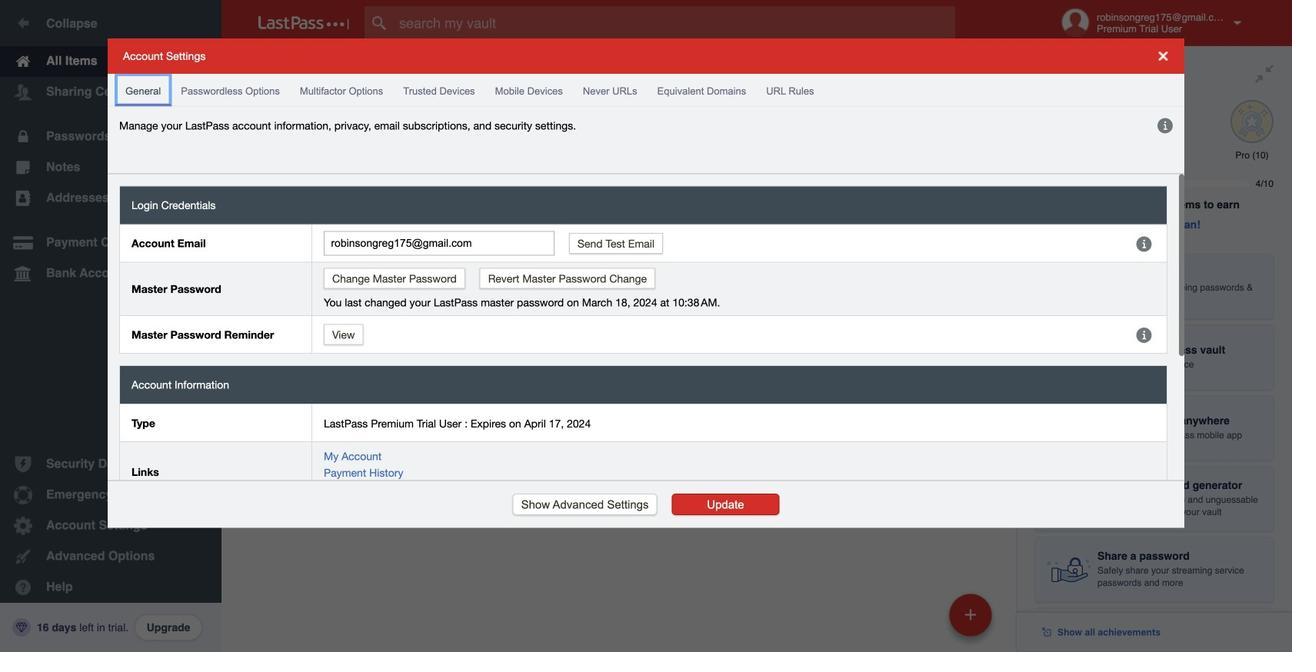 Task type: describe. For each thing, give the bounding box(es) containing it.
vault options navigation
[[222, 46, 1017, 92]]

new item image
[[966, 610, 977, 621]]

new item navigation
[[944, 589, 1002, 653]]



Task type: vqa. For each thing, say whether or not it's contained in the screenshot.
text field
no



Task type: locate. For each thing, give the bounding box(es) containing it.
search my vault text field
[[365, 6, 980, 40]]

lastpass image
[[259, 16, 349, 30]]

Search search field
[[365, 6, 980, 40]]

main navigation navigation
[[0, 0, 222, 653]]



